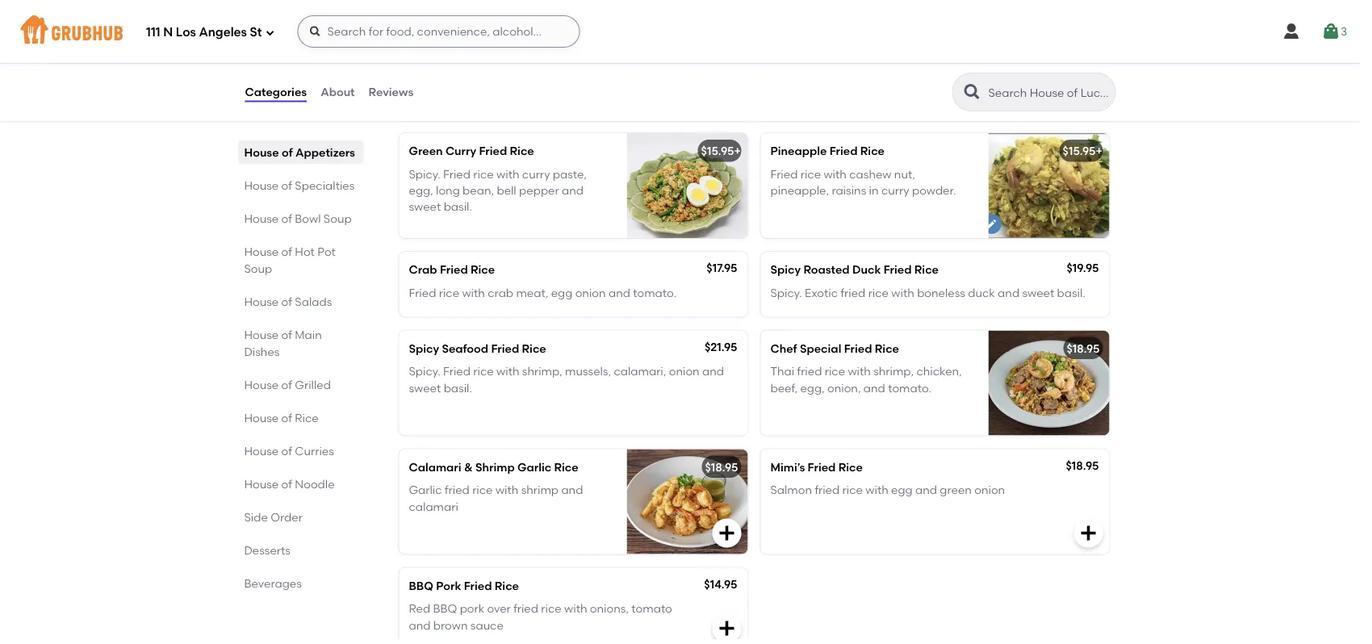 Task type: describe. For each thing, give the bounding box(es) containing it.
salmon fried rice with egg and green onion
[[771, 483, 1005, 497]]

garlic fried rice with shrimp and calamari
[[409, 483, 583, 513]]

cashew
[[850, 167, 892, 181]]

hot
[[295, 245, 315, 258]]

roasted
[[804, 263, 850, 277]]

chicken,
[[917, 364, 962, 378]]

spicy seafood fried rice
[[409, 342, 546, 355]]

stir-
[[409, 48, 431, 62]]

basil. inside 'spicy. fried rice with shrimp, mussels, calamari, onion and sweet basil.'
[[444, 381, 472, 395]]

spicy roasted duck fried rice
[[771, 263, 939, 277]]

stir-fried rice with egg, green onion and tomato
[[409, 48, 600, 78]]

nut,
[[894, 167, 915, 181]]

paste,
[[553, 167, 587, 181]]

chef special fried rice image
[[989, 331, 1110, 436]]

main
[[295, 328, 322, 342]]

rice up over in the bottom of the page
[[495, 579, 519, 593]]

rice inside stir-fried rice with egg, green onion and tomato
[[459, 48, 479, 62]]

0 vertical spatial egg
[[551, 286, 573, 299]]

with inside fried rice with cashew nut, pineapple, raisins in curry powder.
[[824, 167, 847, 181]]

onions,
[[590, 602, 629, 616]]

house of rice
[[244, 411, 319, 425]]

appetizers
[[296, 145, 355, 159]]

in
[[869, 183, 879, 197]]

house of noodle
[[244, 477, 335, 491]]

and inside red bbq pork over fried rice with onions, tomato and brown sauce
[[409, 618, 431, 632]]

spicy. for spicy. fried rice with bell pepper, chili and thai basil.
[[771, 48, 802, 62]]

$15.95 + for spicy. fried rice with curry paste, egg, long bean, bell pepper and sweet basil.
[[701, 144, 741, 158]]

0 vertical spatial bbq
[[409, 579, 433, 593]]

+ for spicy. fried rice with curry paste, egg, long bean, bell pepper and sweet basil.
[[734, 144, 741, 158]]

3 button
[[1322, 17, 1348, 46]]

house of noodle tab
[[244, 476, 357, 493]]

beef,
[[771, 381, 798, 395]]

rice up thai fried rice with shrimp, chicken, beef, egg, onion, and tomato.
[[875, 342, 899, 355]]

side order
[[244, 510, 303, 524]]

green
[[409, 144, 443, 158]]

bean,
[[463, 183, 494, 197]]

duck
[[853, 263, 881, 277]]

rice up shrimp
[[554, 460, 579, 474]]

curry inside fried rice with cashew nut, pineapple, raisins in curry powder.
[[882, 183, 910, 197]]

crab fried rice
[[409, 263, 495, 277]]

and inside "button"
[[976, 48, 998, 62]]

spicy. fried rice with bell pepper, chili and thai basil.
[[771, 48, 1055, 62]]

spicy. exotic fried rice with boneless duck and sweet basil.
[[771, 286, 1086, 299]]

curry
[[446, 144, 476, 158]]

with inside garlic fried rice with shrimp and calamari
[[496, 483, 519, 497]]

brown
[[433, 618, 468, 632]]

with inside "button"
[[858, 48, 881, 62]]

seafood
[[442, 342, 489, 355]]

house of hot pot soup tab
[[244, 243, 357, 277]]

curries
[[295, 444, 334, 458]]

house of salads
[[244, 295, 332, 308]]

rice up pepper
[[510, 144, 534, 158]]

beverages tab
[[244, 575, 357, 592]]

pepper
[[519, 183, 559, 197]]

$15.95 for spicy. fried rice with curry paste, egg, long bean, bell pepper and sweet basil.
[[701, 144, 734, 158]]

boneless
[[917, 286, 966, 299]]

pineapple fried rice
[[771, 144, 885, 158]]

thai for thai fried rice with shrimp, chicken, beef, egg, onion, and tomato.
[[771, 364, 795, 378]]

$21.95
[[705, 340, 738, 354]]

fried rice with cashew nut, pineapple, raisins in curry powder.
[[771, 167, 956, 197]]

pork
[[436, 579, 461, 593]]

rice inside red bbq pork over fried rice with onions, tomato and brown sauce
[[541, 602, 562, 616]]

of for grilled
[[281, 378, 292, 392]]

house of rice tab
[[244, 409, 357, 426]]

red bbq pork over fried rice with onions, tomato and brown sauce
[[409, 602, 672, 632]]

thai fried rice with shrimp, chicken, beef, egg, onion, and tomato.
[[771, 364, 962, 395]]

fried for mimi's fried rice
[[815, 483, 840, 497]]

+ for fried rice with cashew nut, pineapple, raisins in curry powder.
[[1096, 144, 1103, 158]]

green inside stir-fried rice with egg, green onion and tomato
[[535, 48, 567, 62]]

pepper,
[[906, 48, 948, 62]]

and inside spicy. fried rice with curry paste, egg, long bean, bell pepper and sweet basil.
[[562, 183, 584, 197]]

1 vertical spatial sweet
[[1023, 286, 1055, 299]]

thai fried rice
[[409, 25, 491, 39]]

rice up spicy. exotic fried rice with boneless duck and sweet basil. at the right top of page
[[915, 263, 939, 277]]

house of bowl soup
[[244, 212, 352, 225]]

house of specialties tab
[[244, 177, 357, 194]]

fried rice with crab meat, egg onion and tomato.
[[409, 286, 677, 299]]

beverages
[[244, 576, 302, 590]]

rice inside thai fried rice with shrimp, chicken, beef, egg, onion, and tomato.
[[825, 364, 845, 378]]

bowl
[[295, 212, 321, 225]]

desserts tab
[[244, 542, 357, 559]]

crab
[[409, 263, 437, 277]]

3
[[1341, 25, 1348, 38]]

1 horizontal spatial garlic
[[518, 460, 552, 474]]

house of salads tab
[[244, 293, 357, 310]]

house of grilled tab
[[244, 376, 357, 393]]

spicy. fried rice with curry paste, egg, long bean, bell pepper and sweet basil.
[[409, 167, 587, 214]]

house of appetizers tab
[[244, 144, 357, 161]]

green curry fried rice
[[409, 144, 534, 158]]

bell inside "button"
[[884, 48, 904, 62]]

duck
[[968, 286, 995, 299]]

spicy. for spicy. fried rice with curry paste, egg, long bean, bell pepper and sweet basil.
[[409, 167, 441, 181]]

specialties
[[295, 178, 355, 192]]

fried inside red bbq pork over fried rice with onions, tomato and brown sauce
[[514, 602, 539, 616]]

$19.95
[[1067, 261, 1099, 275]]

main navigation navigation
[[0, 0, 1360, 63]]

chef
[[771, 342, 797, 355]]

house for house of hot pot soup
[[244, 245, 279, 258]]

soup inside "tab"
[[324, 212, 352, 225]]

house of curries
[[244, 444, 334, 458]]

fried for thai fried rice
[[431, 48, 456, 62]]

house of grilled
[[244, 378, 331, 392]]

bbq inside red bbq pork over fried rice with onions, tomato and brown sauce
[[433, 602, 457, 616]]

of for appetizers
[[282, 145, 293, 159]]

house of main dishes
[[244, 328, 322, 358]]

long
[[436, 183, 460, 197]]

with inside red bbq pork over fried rice with onions, tomato and brown sauce
[[564, 602, 587, 616]]

over
[[487, 602, 511, 616]]

grilled
[[295, 378, 331, 392]]

calamari & shrimp garlic rice
[[409, 460, 579, 474]]

house for house of grilled
[[244, 378, 279, 392]]

spicy for spicy seafood fried rice
[[409, 342, 439, 355]]

soup inside house of hot pot soup
[[244, 262, 272, 275]]

rice inside spicy. fried rice with curry paste, egg, long bean, bell pepper and sweet basil.
[[473, 167, 494, 181]]

shrimp, for chef special fried rice
[[874, 364, 914, 378]]

reviews button
[[368, 63, 414, 121]]

about
[[321, 85, 355, 99]]

chef special fried rice
[[771, 342, 899, 355]]

exotic
[[805, 286, 838, 299]]

onion inside 'spicy. fried rice with shrimp, mussels, calamari, onion and sweet basil.'
[[669, 364, 700, 378]]

search icon image
[[963, 82, 982, 102]]

calamari
[[409, 460, 461, 474]]

and inside 'spicy. fried rice with shrimp, mussels, calamari, onion and sweet basil.'
[[702, 364, 724, 378]]

bbq pork fried rice
[[409, 579, 519, 593]]

crab
[[488, 286, 514, 299]]

sweet inside spicy. fried rice with curry paste, egg, long bean, bell pepper and sweet basil.
[[409, 200, 441, 214]]

house for house of main dishes
[[244, 328, 279, 342]]

pineapple
[[771, 144, 827, 158]]

house of bowl soup tab
[[244, 210, 357, 227]]

mussels,
[[565, 364, 611, 378]]

desserts
[[244, 543, 291, 557]]

pineapple fried rice image
[[989, 133, 1110, 238]]

order
[[271, 510, 303, 524]]

fried inside 'spicy. fried rice with shrimp, mussels, calamari, onion and sweet basil.'
[[443, 364, 471, 378]]

of for hot
[[281, 245, 292, 258]]



Task type: locate. For each thing, give the bounding box(es) containing it.
of for bowl
[[281, 212, 292, 225]]

house for house of rice
[[244, 411, 279, 425]]

0 horizontal spatial $15.95 +
[[701, 144, 741, 158]]

0 vertical spatial egg,
[[508, 48, 532, 62]]

1 shrimp, from the left
[[522, 364, 562, 378]]

1 vertical spatial soup
[[244, 262, 272, 275]]

4 of from the top
[[281, 245, 292, 258]]

spicy for spicy roasted duck fried rice
[[771, 263, 801, 277]]

rice inside garlic fried rice with shrimp and calamari
[[472, 483, 493, 497]]

8 of from the top
[[281, 411, 292, 425]]

spicy. fried rice with bell pepper, chili and thai basil. button
[[761, 15, 1110, 120]]

tomato for onions,
[[632, 602, 672, 616]]

8 house from the top
[[244, 411, 279, 425]]

0 vertical spatial curry
[[522, 167, 550, 181]]

of for curries
[[281, 444, 292, 458]]

categories button
[[244, 63, 308, 121]]

house of main dishes tab
[[244, 326, 357, 360]]

1 vertical spatial curry
[[882, 183, 910, 197]]

house up house of main dishes
[[244, 295, 279, 308]]

fried inside garlic fried rice with shrimp and calamari
[[445, 483, 470, 497]]

pot
[[317, 245, 336, 258]]

fried down 'mimi's fried rice'
[[815, 483, 840, 497]]

of left grilled at the bottom left
[[281, 378, 292, 392]]

and inside thai fried rice with shrimp, chicken, beef, egg, onion, and tomato.
[[864, 381, 886, 395]]

house inside house of main dishes
[[244, 328, 279, 342]]

&
[[464, 460, 473, 474]]

0 vertical spatial tomato
[[433, 65, 474, 78]]

1 horizontal spatial tomato.
[[888, 381, 932, 395]]

thai for thai fried rice
[[409, 25, 433, 39]]

1 $15.95 from the left
[[701, 144, 734, 158]]

with
[[482, 48, 505, 62], [858, 48, 881, 62], [497, 167, 520, 181], [824, 167, 847, 181], [462, 286, 485, 299], [892, 286, 915, 299], [497, 364, 520, 378], [848, 364, 871, 378], [496, 483, 519, 497], [866, 483, 889, 497], [564, 602, 587, 616]]

rice up salmon fried rice with egg and green onion
[[839, 460, 863, 474]]

fried down the special
[[797, 364, 822, 378]]

of inside "tab"
[[281, 212, 292, 225]]

bell inside spicy. fried rice with curry paste, egg, long bean, bell pepper and sweet basil.
[[497, 183, 516, 197]]

of inside house of main dishes
[[281, 328, 292, 342]]

of left salads
[[281, 295, 292, 308]]

chili
[[951, 48, 973, 62]]

+ left pineapple
[[734, 144, 741, 158]]

house for house of noodle
[[244, 477, 279, 491]]

111 n los angeles st
[[146, 25, 262, 40]]

tomato. up calamari,
[[633, 286, 677, 299]]

1 horizontal spatial curry
[[882, 183, 910, 197]]

3 house from the top
[[244, 212, 279, 225]]

rice
[[467, 25, 491, 39], [510, 144, 534, 158], [861, 144, 885, 158], [471, 263, 495, 277], [915, 263, 939, 277], [522, 342, 546, 355], [875, 342, 899, 355], [295, 411, 319, 425], [554, 460, 579, 474], [839, 460, 863, 474], [495, 579, 519, 593]]

$18.95 for thai fried rice with shrimp, chicken, beef, egg, onion, and tomato.
[[1067, 342, 1100, 355]]

basil. down long
[[444, 200, 472, 214]]

house inside "tab"
[[244, 212, 279, 225]]

garlic up shrimp
[[518, 460, 552, 474]]

$15.95 + down search house of luck thai bbq search field
[[1063, 144, 1103, 158]]

shrimp, inside 'spicy. fried rice with shrimp, mussels, calamari, onion and sweet basil.'
[[522, 364, 562, 378]]

curry up pepper
[[522, 167, 550, 181]]

fried
[[431, 48, 456, 62], [841, 286, 866, 299], [797, 364, 822, 378], [445, 483, 470, 497], [815, 483, 840, 497], [514, 602, 539, 616]]

0 vertical spatial garlic
[[518, 460, 552, 474]]

0 horizontal spatial +
[[734, 144, 741, 158]]

Search House of Luck Thai BBQ search field
[[987, 85, 1111, 100]]

1 vertical spatial bbq
[[433, 602, 457, 616]]

0 horizontal spatial bell
[[497, 183, 516, 197]]

10 house from the top
[[244, 477, 279, 491]]

rice inside "button"
[[835, 48, 856, 62]]

0 vertical spatial green
[[535, 48, 567, 62]]

sweet
[[409, 200, 441, 214], [1023, 286, 1055, 299], [409, 381, 441, 395]]

with inside spicy. fried rice with curry paste, egg, long bean, bell pepper and sweet basil.
[[497, 167, 520, 181]]

green curry fried rice image
[[627, 133, 748, 238]]

with inside stir-fried rice with egg, green onion and tomato
[[482, 48, 505, 62]]

and inside stir-fried rice with egg, green onion and tomato
[[409, 65, 431, 78]]

svg image
[[1282, 22, 1301, 41], [1322, 22, 1341, 41], [309, 25, 322, 38], [265, 28, 275, 38], [717, 524, 737, 543], [1079, 524, 1098, 543], [717, 619, 737, 638]]

$15.95
[[701, 144, 734, 158], [1063, 144, 1096, 158]]

fried inside spicy. fried rice with curry paste, egg, long bean, bell pepper and sweet basil.
[[443, 167, 471, 181]]

shrimp, inside thai fried rice with shrimp, chicken, beef, egg, onion, and tomato.
[[874, 364, 914, 378]]

0 vertical spatial tomato.
[[633, 286, 677, 299]]

egg, inside thai fried rice with shrimp, chicken, beef, egg, onion, and tomato.
[[800, 381, 825, 395]]

house for house of specialties
[[244, 178, 279, 192]]

calamari & shrimp garlic rice image
[[627, 449, 748, 554]]

of for main
[[281, 328, 292, 342]]

egg, inside stir-fried rice with egg, green onion and tomato
[[508, 48, 532, 62]]

fried down &
[[445, 483, 470, 497]]

house down house of grilled on the bottom of page
[[244, 411, 279, 425]]

1 vertical spatial garlic
[[409, 483, 442, 497]]

fried right over in the bottom of the page
[[514, 602, 539, 616]]

1 vertical spatial tomato.
[[888, 381, 932, 395]]

1 vertical spatial spicy
[[409, 342, 439, 355]]

basil. up search house of luck thai bbq search field
[[1027, 48, 1055, 62]]

fried down thai fried rice
[[431, 48, 456, 62]]

pineapple,
[[771, 183, 829, 197]]

rice up stir-fried rice with egg, green onion and tomato
[[467, 25, 491, 39]]

house down house of rice
[[244, 444, 279, 458]]

fried inside fried rice with cashew nut, pineapple, raisins in curry powder.
[[771, 167, 798, 181]]

0 horizontal spatial egg,
[[409, 183, 433, 197]]

of for rice
[[281, 411, 292, 425]]

0 horizontal spatial tomato.
[[633, 286, 677, 299]]

0 horizontal spatial green
[[535, 48, 567, 62]]

$15.95 + left pineapple
[[701, 144, 741, 158]]

7 house from the top
[[244, 378, 279, 392]]

dishes
[[244, 345, 280, 358]]

fried inside "button"
[[805, 48, 832, 62]]

0 vertical spatial sweet
[[409, 200, 441, 214]]

spicy. inside "button"
[[771, 48, 802, 62]]

0 horizontal spatial $15.95
[[701, 144, 734, 158]]

1 vertical spatial green
[[940, 483, 972, 497]]

spicy. inside 'spicy. fried rice with shrimp, mussels, calamari, onion and sweet basil.'
[[409, 364, 441, 378]]

house for house of salads
[[244, 295, 279, 308]]

mimi's
[[771, 460, 805, 474]]

thai right the chili
[[1000, 48, 1024, 62]]

basil. down seafood at the left bottom of page
[[444, 381, 472, 395]]

thai up "beef,"
[[771, 364, 795, 378]]

rice
[[459, 48, 479, 62], [835, 48, 856, 62], [473, 167, 494, 181], [801, 167, 821, 181], [439, 286, 459, 299], [868, 286, 889, 299], [473, 364, 494, 378], [825, 364, 845, 378], [472, 483, 493, 497], [843, 483, 863, 497], [541, 602, 562, 616]]

tomato for and
[[433, 65, 474, 78]]

5 house from the top
[[244, 295, 279, 308]]

basil. down the $19.95
[[1057, 286, 1086, 299]]

bbq up brown
[[433, 602, 457, 616]]

house left the bowl
[[244, 212, 279, 225]]

rice up 'spicy. fried rice with shrimp, mussels, calamari, onion and sweet basil.'
[[522, 342, 546, 355]]

tomato right onions,
[[632, 602, 672, 616]]

basil. inside spicy. fried rice with curry paste, egg, long bean, bell pepper and sweet basil.
[[444, 200, 472, 214]]

soup up house of salads
[[244, 262, 272, 275]]

1 vertical spatial bell
[[497, 183, 516, 197]]

house up the 'dishes' on the bottom of the page
[[244, 328, 279, 342]]

of left hot
[[281, 245, 292, 258]]

of for specialties
[[281, 178, 292, 192]]

shrimp
[[521, 483, 559, 497]]

curry down nut,
[[882, 183, 910, 197]]

of left the bowl
[[281, 212, 292, 225]]

house inside tab
[[244, 378, 279, 392]]

of left curries at the bottom left
[[281, 444, 292, 458]]

house
[[244, 145, 279, 159], [244, 178, 279, 192], [244, 212, 279, 225], [244, 245, 279, 258], [244, 295, 279, 308], [244, 328, 279, 342], [244, 378, 279, 392], [244, 411, 279, 425], [244, 444, 279, 458], [244, 477, 279, 491]]

spicy. for spicy. fried rice with shrimp, mussels, calamari, onion and sweet basil.
[[409, 364, 441, 378]]

sweet down spicy seafood fried rice on the bottom
[[409, 381, 441, 395]]

2 + from the left
[[1096, 144, 1103, 158]]

of up house of specialties
[[282, 145, 293, 159]]

0 horizontal spatial thai
[[409, 25, 433, 39]]

2 vertical spatial egg,
[[800, 381, 825, 395]]

0 horizontal spatial tomato
[[433, 65, 474, 78]]

0 vertical spatial thai
[[409, 25, 433, 39]]

st
[[250, 25, 262, 40]]

about button
[[320, 63, 356, 121]]

1 horizontal spatial spicy
[[771, 263, 801, 277]]

2 of from the top
[[281, 178, 292, 192]]

1 vertical spatial thai
[[1000, 48, 1024, 62]]

sweet right duck
[[1023, 286, 1055, 299]]

red
[[409, 602, 430, 616]]

house for house of curries
[[244, 444, 279, 458]]

0 horizontal spatial soup
[[244, 262, 272, 275]]

pork
[[460, 602, 485, 616]]

1 horizontal spatial soup
[[324, 212, 352, 225]]

$14.95
[[704, 577, 738, 591]]

bell
[[884, 48, 904, 62], [497, 183, 516, 197]]

2 shrimp, from the left
[[874, 364, 914, 378]]

of inside tab
[[281, 178, 292, 192]]

of for noodle
[[281, 477, 292, 491]]

tomato inside red bbq pork over fried rice with onions, tomato and brown sauce
[[632, 602, 672, 616]]

basil. inside "button"
[[1027, 48, 1055, 62]]

6 of from the top
[[281, 328, 292, 342]]

fried for calamari & shrimp garlic rice
[[445, 483, 470, 497]]

1 horizontal spatial $15.95
[[1063, 144, 1096, 158]]

house for house of bowl soup
[[244, 212, 279, 225]]

shrimp, left chicken,
[[874, 364, 914, 378]]

of left noodle
[[281, 477, 292, 491]]

spicy left seafood at the left bottom of page
[[409, 342, 439, 355]]

bell left 'pepper,'
[[884, 48, 904, 62]]

thai inside 'spicy. fried rice with bell pepper, chili and thai basil.' "button"
[[1000, 48, 1024, 62]]

house up house of specialties
[[244, 145, 279, 159]]

1 horizontal spatial green
[[940, 483, 972, 497]]

side order tab
[[244, 509, 357, 526]]

9 of from the top
[[281, 444, 292, 458]]

rice up 'house of curries' tab
[[295, 411, 319, 425]]

of left main
[[281, 328, 292, 342]]

0 vertical spatial spicy
[[771, 263, 801, 277]]

tomato inside stir-fried rice with egg, green onion and tomato
[[433, 65, 474, 78]]

angeles
[[199, 25, 247, 40]]

0 horizontal spatial spicy
[[409, 342, 439, 355]]

Search for food, convenience, alcohol... search field
[[298, 15, 580, 48]]

with inside thai fried rice with shrimp, chicken, beef, egg, onion, and tomato.
[[848, 364, 871, 378]]

of inside house of hot pot soup
[[281, 245, 292, 258]]

calamari
[[409, 500, 458, 513]]

rice up cashew
[[861, 144, 885, 158]]

2 house from the top
[[244, 178, 279, 192]]

1 + from the left
[[734, 144, 741, 158]]

fried for chef special fried rice
[[797, 364, 822, 378]]

spicy left roasted
[[771, 263, 801, 277]]

1 horizontal spatial tomato
[[632, 602, 672, 616]]

2 $15.95 from the left
[[1063, 144, 1096, 158]]

2 horizontal spatial thai
[[1000, 48, 1024, 62]]

onion,
[[828, 381, 861, 395]]

spicy. inside spicy. fried rice with curry paste, egg, long bean, bell pepper and sweet basil.
[[409, 167, 441, 181]]

spicy. fried rice with shrimp, mussels, calamari, onion and sweet basil.
[[409, 364, 724, 395]]

onion inside stir-fried rice with egg, green onion and tomato
[[569, 48, 600, 62]]

1 of from the top
[[282, 145, 293, 159]]

garlic inside garlic fried rice with shrimp and calamari
[[409, 483, 442, 497]]

2 vertical spatial sweet
[[409, 381, 441, 395]]

n
[[163, 25, 173, 40]]

2 $15.95 + from the left
[[1063, 144, 1103, 158]]

raisins
[[832, 183, 867, 197]]

rice inside fried rice with cashew nut, pineapple, raisins in curry powder.
[[801, 167, 821, 181]]

thai up stir- in the left top of the page
[[409, 25, 433, 39]]

1 horizontal spatial shrimp,
[[874, 364, 914, 378]]

bell right bean,
[[497, 183, 516, 197]]

0 horizontal spatial egg
[[551, 286, 573, 299]]

house left hot
[[244, 245, 279, 258]]

shrimp, for spicy seafood fried rice
[[522, 364, 562, 378]]

house up house of bowl soup
[[244, 178, 279, 192]]

of up house of bowl soup
[[281, 178, 292, 192]]

rice inside 'spicy. fried rice with shrimp, mussels, calamari, onion and sweet basil.'
[[473, 364, 494, 378]]

1 horizontal spatial $15.95 +
[[1063, 144, 1103, 158]]

thai fried rice image
[[627, 15, 748, 120]]

house inside house of hot pot soup
[[244, 245, 279, 258]]

of inside tab
[[281, 378, 292, 392]]

10 of from the top
[[281, 477, 292, 491]]

of down house of grilled on the bottom of page
[[281, 411, 292, 425]]

shrimp, left mussels, on the bottom of the page
[[522, 364, 562, 378]]

categories
[[245, 85, 307, 99]]

noodle
[[295, 477, 335, 491]]

onion
[[569, 48, 600, 62], [575, 286, 606, 299], [669, 364, 700, 378], [975, 483, 1005, 497]]

garlic
[[518, 460, 552, 474], [409, 483, 442, 497]]

1 horizontal spatial egg,
[[508, 48, 532, 62]]

fried
[[436, 25, 464, 39], [805, 48, 832, 62], [479, 144, 507, 158], [830, 144, 858, 158], [443, 167, 471, 181], [771, 167, 798, 181], [440, 263, 468, 277], [884, 263, 912, 277], [409, 286, 436, 299], [491, 342, 519, 355], [844, 342, 872, 355], [443, 364, 471, 378], [808, 460, 836, 474], [464, 579, 492, 593]]

bbq up red
[[409, 579, 433, 593]]

2 vertical spatial thai
[[771, 364, 795, 378]]

9 house from the top
[[244, 444, 279, 458]]

rice up crab
[[471, 263, 495, 277]]

$18.95 for garlic fried rice with shrimp and calamari
[[705, 460, 738, 474]]

tomato
[[433, 65, 474, 78], [632, 602, 672, 616]]

house of curries tab
[[244, 442, 357, 459]]

4 house from the top
[[244, 245, 279, 258]]

tomato down thai fried rice
[[433, 65, 474, 78]]

7 of from the top
[[281, 378, 292, 392]]

fried inside stir-fried rice with egg, green onion and tomato
[[431, 48, 456, 62]]

house down the 'dishes' on the bottom of the page
[[244, 378, 279, 392]]

sweet down long
[[409, 200, 441, 214]]

1 horizontal spatial egg
[[891, 483, 913, 497]]

1 $15.95 + from the left
[[701, 144, 741, 158]]

thai inside thai fried rice with shrimp, chicken, beef, egg, onion, and tomato.
[[771, 364, 795, 378]]

$15.95 for fried rice with cashew nut, pineapple, raisins in curry powder.
[[1063, 144, 1096, 158]]

house up side
[[244, 477, 279, 491]]

los
[[176, 25, 196, 40]]

of
[[282, 145, 293, 159], [281, 178, 292, 192], [281, 212, 292, 225], [281, 245, 292, 258], [281, 295, 292, 308], [281, 328, 292, 342], [281, 378, 292, 392], [281, 411, 292, 425], [281, 444, 292, 458], [281, 477, 292, 491]]

+ down search house of luck thai bbq search field
[[1096, 144, 1103, 158]]

soup right the bowl
[[324, 212, 352, 225]]

with inside 'spicy. fried rice with shrimp, mussels, calamari, onion and sweet basil.'
[[497, 364, 520, 378]]

+
[[734, 144, 741, 158], [1096, 144, 1103, 158]]

fried down the spicy roasted duck fried rice
[[841, 286, 866, 299]]

1 vertical spatial egg,
[[409, 183, 433, 197]]

garlic up calamari
[[409, 483, 442, 497]]

spicy. for spicy. exotic fried rice with boneless duck and sweet basil.
[[771, 286, 802, 299]]

of for salads
[[281, 295, 292, 308]]

1 horizontal spatial thai
[[771, 364, 795, 378]]

spicy.
[[771, 48, 802, 62], [409, 167, 441, 181], [771, 286, 802, 299], [409, 364, 441, 378]]

fried inside thai fried rice with shrimp, chicken, beef, egg, onion, and tomato.
[[797, 364, 822, 378]]

special
[[800, 342, 842, 355]]

salads
[[295, 295, 332, 308]]

0 horizontal spatial curry
[[522, 167, 550, 181]]

1 horizontal spatial +
[[1096, 144, 1103, 158]]

meat,
[[516, 286, 548, 299]]

egg
[[551, 286, 573, 299], [891, 483, 913, 497]]

$18.95
[[1067, 342, 1100, 355], [1066, 459, 1099, 472], [705, 460, 738, 474]]

svg image inside 3 button
[[1322, 22, 1341, 41]]

rice inside tab
[[295, 411, 319, 425]]

house inside tab
[[244, 178, 279, 192]]

sweet inside 'spicy. fried rice with shrimp, mussels, calamari, onion and sweet basil.'
[[409, 381, 441, 395]]

1 vertical spatial egg
[[891, 483, 913, 497]]

house for house of appetizers
[[244, 145, 279, 159]]

egg, inside spicy. fried rice with curry paste, egg, long bean, bell pepper and sweet basil.
[[409, 183, 433, 197]]

salmon
[[771, 483, 812, 497]]

side
[[244, 510, 268, 524]]

$17.95
[[707, 261, 738, 275]]

1 horizontal spatial bell
[[884, 48, 904, 62]]

tomato. inside thai fried rice with shrimp, chicken, beef, egg, onion, and tomato.
[[888, 381, 932, 395]]

0 vertical spatial soup
[[324, 212, 352, 225]]

5 of from the top
[[281, 295, 292, 308]]

house of hot pot soup
[[244, 245, 336, 275]]

soup
[[324, 212, 352, 225], [244, 262, 272, 275]]

and inside garlic fried rice with shrimp and calamari
[[561, 483, 583, 497]]

mimi's fried rice
[[771, 460, 863, 474]]

and
[[976, 48, 998, 62], [409, 65, 431, 78], [562, 183, 584, 197], [609, 286, 630, 299], [998, 286, 1020, 299], [702, 364, 724, 378], [864, 381, 886, 395], [561, 483, 583, 497], [916, 483, 937, 497], [409, 618, 431, 632]]

2 horizontal spatial egg,
[[800, 381, 825, 395]]

3 of from the top
[[281, 212, 292, 225]]

0 horizontal spatial garlic
[[409, 483, 442, 497]]

shrimp,
[[522, 364, 562, 378], [874, 364, 914, 378]]

0 vertical spatial bell
[[884, 48, 904, 62]]

calamari,
[[614, 364, 666, 378]]

1 vertical spatial tomato
[[632, 602, 672, 616]]

111
[[146, 25, 160, 40]]

1 house from the top
[[244, 145, 279, 159]]

0 horizontal spatial shrimp,
[[522, 364, 562, 378]]

curry inside spicy. fried rice with curry paste, egg, long bean, bell pepper and sweet basil.
[[522, 167, 550, 181]]

tomato. down chicken,
[[888, 381, 932, 395]]

6 house from the top
[[244, 328, 279, 342]]

house of appetizers
[[244, 145, 355, 159]]

$15.95 + for fried rice with cashew nut, pineapple, raisins in curry powder.
[[1063, 144, 1103, 158]]



Task type: vqa. For each thing, say whether or not it's contained in the screenshot.
Partner at right
no



